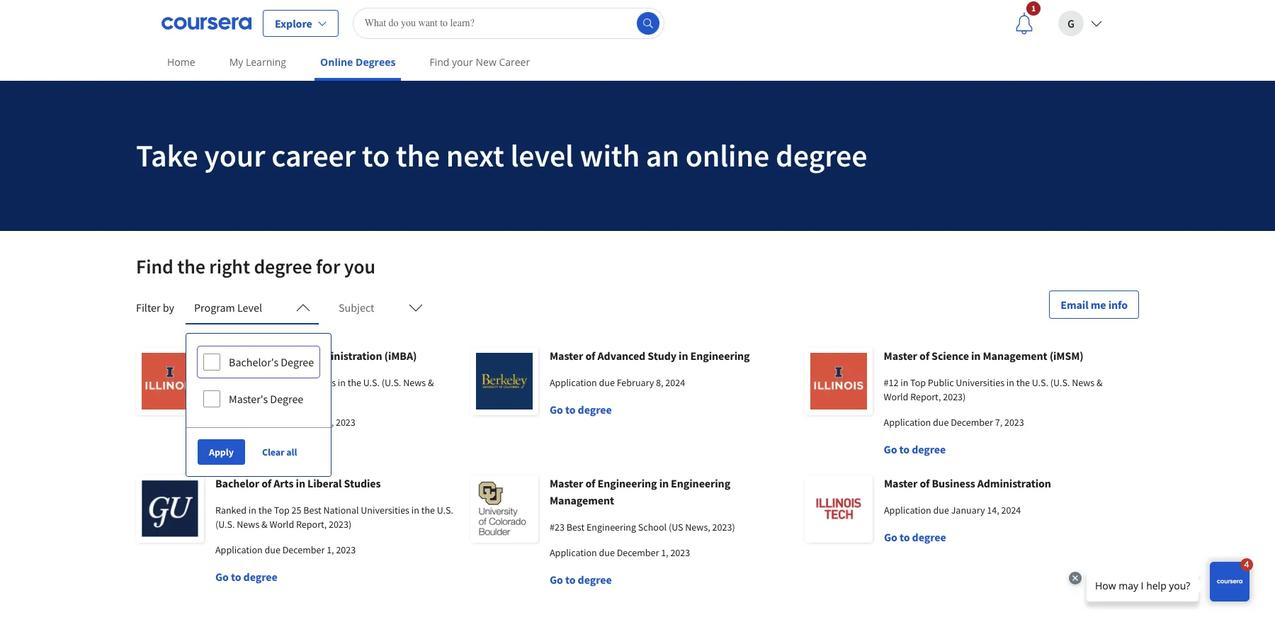 Task type: vqa. For each thing, say whether or not it's contained in the screenshot.
the business
yes



Task type: locate. For each thing, give the bounding box(es) containing it.
2023) down national
[[329, 518, 352, 531]]

7,
[[326, 416, 334, 429], [995, 416, 1003, 429]]

0 vertical spatial your
[[452, 55, 473, 69]]

your for take
[[204, 136, 265, 175]]

2 #12 in top public universities in the u.s. (u.s. news & world report, 2023) from the left
[[884, 376, 1103, 403]]

report, down bachelor's in the left bottom of the page
[[242, 390, 272, 403]]

u.s. down the 'master of business administration (imba)'
[[363, 376, 380, 389]]

2 public from the left
[[928, 376, 954, 389]]

1 horizontal spatial application due december 7, 2023
[[884, 416, 1025, 429]]

1 vertical spatial degree
[[270, 392, 303, 406]]

universities inside ranked in the top 25 best national universities in the u.s. (u.s. news & world report, 2023)
[[361, 504, 410, 517]]

master left science
[[884, 349, 918, 363]]

find your new career
[[430, 55, 530, 69]]

1 horizontal spatial &
[[428, 376, 434, 389]]

level
[[511, 136, 574, 175]]

of left advanced
[[586, 349, 596, 363]]

None search field
[[353, 7, 665, 39]]

report, for business
[[242, 390, 272, 403]]

2 application due december 7, 2023 from the left
[[884, 416, 1025, 429]]

news
[[403, 376, 426, 389], [1072, 376, 1095, 389], [237, 518, 260, 531]]

1, down school
[[661, 546, 669, 559]]

0 horizontal spatial (u.s.
[[215, 518, 235, 531]]

application due december 1, 2023 for engineering
[[550, 546, 690, 559]]

february
[[617, 376, 654, 389]]

administration for master of business administration
[[978, 476, 1052, 490]]

1 horizontal spatial management
[[983, 349, 1048, 363]]

#12 in top public universities in the u.s. (u.s. news & world report, 2023) down the 'master of business administration (imba)'
[[215, 376, 434, 403]]

1 horizontal spatial your
[[452, 55, 473, 69]]

u.s. left university of colorado boulder image at the left of the page
[[437, 504, 454, 517]]

1 horizontal spatial (u.s.
[[382, 376, 401, 389]]

master up application due january 14, 2024
[[884, 476, 918, 490]]

0 vertical spatial business
[[263, 349, 306, 363]]

university of illinois at urbana-champaign image
[[136, 347, 204, 415], [805, 347, 873, 415]]

management inside master of engineering in engineering management
[[550, 493, 614, 507]]

application due december 1, 2023
[[215, 544, 356, 556], [550, 546, 690, 559]]

december down 25
[[282, 544, 325, 556]]

0 horizontal spatial public
[[259, 376, 285, 389]]

bachelor of arts in liberal studies
[[215, 476, 381, 490]]

go to degree
[[550, 403, 612, 417], [215, 442, 277, 456], [884, 442, 946, 456], [884, 530, 946, 544], [215, 570, 278, 584], [550, 573, 612, 587]]

program level
[[194, 300, 262, 315]]

2023 for (imba)
[[336, 416, 356, 429]]

1 public from the left
[[259, 376, 285, 389]]

university of colorado boulder image
[[471, 475, 539, 543]]

7, down master of science in management (imsm)
[[995, 416, 1003, 429]]

illinois tech image
[[805, 475, 873, 543]]

2023) inside ranked in the top 25 best national universities in the u.s. (u.s. news & world report, 2023)
[[329, 518, 352, 531]]

0 horizontal spatial report,
[[242, 390, 272, 403]]

0 vertical spatial 2024
[[666, 376, 685, 389]]

1 application due december 7, 2023 from the left
[[215, 416, 356, 429]]

master for master of business administration (imba)
[[215, 349, 249, 363]]

0 horizontal spatial application due december 7, 2023
[[215, 416, 356, 429]]

find up filter by
[[136, 254, 173, 279]]

engineering left school
[[587, 521, 636, 534]]

1 horizontal spatial university of illinois at urbana-champaign image
[[805, 347, 873, 415]]

application due december 1, 2023 down 25
[[215, 544, 356, 556]]

1 horizontal spatial find
[[430, 55, 450, 69]]

the
[[396, 136, 440, 175], [177, 254, 205, 279], [348, 376, 361, 389], [1017, 376, 1030, 389], [258, 504, 272, 517], [421, 504, 435, 517]]

clear
[[262, 446, 285, 458]]

application due december 7, 2023
[[215, 416, 356, 429], [884, 416, 1025, 429]]

0 horizontal spatial 1,
[[327, 544, 334, 556]]

engineering
[[691, 349, 750, 363], [598, 476, 657, 490], [671, 476, 731, 490], [587, 521, 636, 534]]

your left new
[[452, 55, 473, 69]]

business for december
[[263, 349, 306, 363]]

go for master of science in management (imsm)
[[884, 442, 897, 456]]

top
[[242, 376, 257, 389], [911, 376, 926, 389], [274, 504, 290, 517]]

best right 25
[[303, 504, 322, 517]]

apply button
[[198, 439, 245, 465]]

0 horizontal spatial business
[[263, 349, 306, 363]]

administration left (imba) on the bottom of the page
[[308, 349, 382, 363]]

#12 in top public universities in the u.s. (u.s. news & world report, 2023) for administration
[[215, 376, 434, 403]]

master up #23
[[550, 476, 583, 490]]

degree right bachelor's in the left bottom of the page
[[281, 355, 314, 369]]

go to degree for bachelor of arts in liberal studies
[[215, 570, 278, 584]]

december for engineering
[[617, 546, 659, 559]]

clear all button
[[256, 439, 303, 465]]

application for master of science in management (imsm)
[[884, 416, 931, 429]]

of for bachelor of arts in liberal studies
[[262, 476, 272, 490]]

1 horizontal spatial report,
[[296, 518, 327, 531]]

(u.s.
[[382, 376, 401, 389], [1051, 376, 1070, 389], [215, 518, 235, 531]]

2 horizontal spatial report,
[[911, 390, 941, 403]]

2 horizontal spatial (u.s.
[[1051, 376, 1070, 389]]

& for master of business administration (imba)
[[428, 376, 434, 389]]

application due february 8, 2024
[[550, 376, 685, 389]]

0 vertical spatial best
[[303, 504, 322, 517]]

top for science
[[911, 376, 926, 389]]

u.s. down master of science in management (imsm)
[[1032, 376, 1049, 389]]

0 horizontal spatial universities
[[287, 376, 336, 389]]

go to degree for master of science in management (imsm)
[[884, 442, 946, 456]]

1 horizontal spatial #12
[[884, 376, 899, 389]]

report, down science
[[911, 390, 941, 403]]

for
[[316, 254, 340, 279]]

december for science
[[951, 416, 993, 429]]

2 horizontal spatial top
[[911, 376, 926, 389]]

options list list box
[[186, 334, 331, 427]]

2024 right 8, at right bottom
[[666, 376, 685, 389]]

1 university of illinois at urbana-champaign image from the left
[[136, 347, 204, 415]]

my learning link
[[224, 46, 292, 78]]

2024 right 14,
[[1002, 504, 1021, 517]]

2 university of illinois at urbana-champaign image from the left
[[805, 347, 873, 415]]

#12 for master of science in management (imsm)
[[884, 376, 899, 389]]

due up master of business administration
[[933, 416, 949, 429]]

december up master of business administration
[[951, 416, 993, 429]]

due down master's degree
[[264, 416, 280, 429]]

of
[[251, 349, 261, 363], [586, 349, 596, 363], [920, 349, 930, 363], [262, 476, 272, 490], [586, 476, 596, 490], [920, 476, 930, 490]]

0 horizontal spatial u.s.
[[363, 376, 380, 389]]

find
[[430, 55, 450, 69], [136, 254, 173, 279]]

2 horizontal spatial u.s.
[[1032, 376, 1049, 389]]

of left science
[[920, 349, 930, 363]]

application due december 7, 2023 up master of business administration
[[884, 416, 1025, 429]]

of left arts
[[262, 476, 272, 490]]

1 vertical spatial 2024
[[1002, 504, 1021, 517]]

me
[[1091, 298, 1107, 312]]

ranked in the top 25 best national universities in the u.s. (u.s. news & world report, 2023)
[[215, 504, 454, 531]]

of up application due january 14, 2024
[[920, 476, 930, 490]]

of for master of business administration (imba)
[[251, 349, 261, 363]]

0 horizontal spatial university of illinois at urbana-champaign image
[[136, 347, 204, 415]]

0 horizontal spatial application due december 1, 2023
[[215, 544, 356, 556]]

application due december 7, 2023 down master's degree
[[215, 416, 356, 429]]

due
[[599, 376, 615, 389], [264, 416, 280, 429], [933, 416, 949, 429], [934, 504, 949, 517], [265, 544, 281, 556], [599, 546, 615, 559]]

management left (imsm) at the right bottom
[[983, 349, 1048, 363]]

#12 in top public universities in the u.s. (u.s. news & world report, 2023)
[[215, 376, 434, 403], [884, 376, 1103, 403]]

1 horizontal spatial universities
[[361, 504, 410, 517]]

best
[[303, 504, 322, 517], [567, 521, 585, 534]]

liberal
[[308, 476, 342, 490]]

bachelor's
[[229, 355, 279, 369]]

public down science
[[928, 376, 954, 389]]

application
[[550, 376, 597, 389], [215, 416, 262, 429], [884, 416, 931, 429], [884, 504, 932, 517], [215, 544, 263, 556], [550, 546, 597, 559]]

filter
[[136, 300, 161, 315]]

due down arts
[[265, 544, 281, 556]]

news inside ranked in the top 25 best national universities in the u.s. (u.s. news & world report, 2023)
[[237, 518, 260, 531]]

(u.s. inside ranked in the top 25 best national universities in the u.s. (u.s. news & world report, 2023)
[[215, 518, 235, 531]]

0 horizontal spatial &
[[262, 518, 268, 531]]

application due december 7, 2023 for business
[[215, 416, 356, 429]]

0 vertical spatial degree
[[281, 355, 314, 369]]

1 vertical spatial business
[[932, 476, 976, 490]]

an
[[646, 136, 680, 175]]

master left advanced
[[550, 349, 583, 363]]

home
[[167, 55, 195, 69]]

2 horizontal spatial news
[[1072, 376, 1095, 389]]

1 horizontal spatial top
[[274, 504, 290, 517]]

business up master's degree
[[263, 349, 306, 363]]

2 #12 from the left
[[884, 376, 899, 389]]

0 horizontal spatial 7,
[[326, 416, 334, 429]]

management
[[983, 349, 1048, 363], [550, 493, 614, 507]]

1 horizontal spatial 2024
[[1002, 504, 1021, 517]]

7, for administration
[[326, 416, 334, 429]]

1 vertical spatial your
[[204, 136, 265, 175]]

administration up 14,
[[978, 476, 1052, 490]]

0 horizontal spatial your
[[204, 136, 265, 175]]

2 horizontal spatial world
[[884, 390, 909, 403]]

degrees
[[356, 55, 396, 69]]

degree for bachelor's degree
[[281, 355, 314, 369]]

online degrees link
[[315, 46, 401, 81]]

best inside ranked in the top 25 best national universities in the u.s. (u.s. news & world report, 2023)
[[303, 504, 322, 517]]

find your new career link
[[424, 46, 536, 78]]

#12
[[215, 376, 230, 389], [884, 376, 899, 389]]

#12 in top public universities in the u.s. (u.s. news & world report, 2023) down master of science in management (imsm)
[[884, 376, 1103, 403]]

go for bachelor of arts in liberal studies
[[215, 570, 229, 584]]

2023 for engineering
[[671, 546, 690, 559]]

0 horizontal spatial #12 in top public universities in the u.s. (u.s. news & world report, 2023)
[[215, 376, 434, 403]]

2 horizontal spatial universities
[[956, 376, 1005, 389]]

u.s. for management
[[1032, 376, 1049, 389]]

master inside master of engineering in engineering management
[[550, 476, 583, 490]]

1, for liberal
[[327, 544, 334, 556]]

0 horizontal spatial news
[[237, 518, 260, 531]]

(u.s. down (imsm) at the right bottom
[[1051, 376, 1070, 389]]

due left february
[[599, 376, 615, 389]]

ranked
[[215, 504, 247, 517]]

0 horizontal spatial #12
[[215, 376, 230, 389]]

application due december 1, 2023 for arts
[[215, 544, 356, 556]]

1, down ranked in the top 25 best national universities in the u.s. (u.s. news & world report, 2023)
[[327, 544, 334, 556]]

1 #12 from the left
[[215, 376, 230, 389]]

0 horizontal spatial find
[[136, 254, 173, 279]]

master for master of business administration
[[884, 476, 918, 490]]

application due january 14, 2024
[[884, 504, 1021, 517]]

0 horizontal spatial best
[[303, 504, 322, 517]]

2023 for management
[[1005, 416, 1025, 429]]

1 horizontal spatial 1,
[[661, 546, 669, 559]]

management up #23
[[550, 493, 614, 507]]

career
[[499, 55, 530, 69]]

new
[[476, 55, 497, 69]]

of up master's
[[251, 349, 261, 363]]

2023
[[336, 416, 356, 429], [1005, 416, 1025, 429], [336, 544, 356, 556], [671, 546, 690, 559]]

administration
[[308, 349, 382, 363], [978, 476, 1052, 490]]

public up master's degree
[[259, 376, 285, 389]]

1 horizontal spatial public
[[928, 376, 954, 389]]

december for arts
[[282, 544, 325, 556]]

business
[[263, 349, 306, 363], [932, 476, 976, 490]]

your right take
[[204, 136, 265, 175]]

take your career to the next level with an online degree
[[136, 136, 868, 175]]

your for find
[[452, 55, 473, 69]]

december down #23 best engineering school (us news, 2023)
[[617, 546, 659, 559]]

best right #23
[[567, 521, 585, 534]]

your
[[452, 55, 473, 69], [204, 136, 265, 175]]

program level button
[[186, 291, 319, 325]]

(imsm)
[[1050, 349, 1084, 363]]

2 horizontal spatial &
[[1097, 376, 1103, 389]]

universities down studies
[[361, 504, 410, 517]]

1 horizontal spatial best
[[567, 521, 585, 534]]

news down (imba) on the bottom of the page
[[403, 376, 426, 389]]

find left new
[[430, 55, 450, 69]]

(u.s. down (imba) on the bottom of the page
[[382, 376, 401, 389]]

1 7, from the left
[[326, 416, 334, 429]]

master
[[215, 349, 249, 363], [550, 349, 583, 363], [884, 349, 918, 363], [550, 476, 583, 490], [884, 476, 918, 490]]

(imba)
[[384, 349, 417, 363]]

1 horizontal spatial u.s.
[[437, 504, 454, 517]]

master of science in management (imsm)
[[884, 349, 1084, 363]]

8,
[[656, 376, 664, 389]]

0 horizontal spatial administration
[[308, 349, 382, 363]]

universities down the 'master of business administration (imba)'
[[287, 376, 336, 389]]

1 #12 in top public universities in the u.s. (u.s. news & world report, 2023) from the left
[[215, 376, 434, 403]]

report, down 25
[[296, 518, 327, 531]]

master's
[[229, 392, 268, 406]]

university of california, berkeley image
[[471, 347, 539, 415]]

1 horizontal spatial news
[[403, 376, 426, 389]]

2023) right master's
[[274, 390, 297, 403]]

0 vertical spatial administration
[[308, 349, 382, 363]]

due down #23 best engineering school (us news, 2023)
[[599, 546, 615, 559]]

of inside master of engineering in engineering management
[[586, 476, 596, 490]]

0 horizontal spatial top
[[242, 376, 257, 389]]

2 7, from the left
[[995, 416, 1003, 429]]

0 horizontal spatial 2024
[[666, 376, 685, 389]]

news down ranked
[[237, 518, 260, 531]]

degree
[[776, 136, 868, 175], [254, 254, 312, 279], [578, 403, 612, 417], [243, 442, 277, 456], [912, 442, 946, 456], [912, 530, 946, 544], [243, 570, 278, 584], [578, 573, 612, 587]]

science
[[932, 349, 969, 363]]

1 horizontal spatial world
[[270, 518, 294, 531]]

universities down master of science in management (imsm)
[[956, 376, 1005, 389]]

business up application due january 14, 2024
[[932, 476, 976, 490]]

0 horizontal spatial management
[[550, 493, 614, 507]]

university of illinois at urbana-champaign image for master of business administration (imba)
[[136, 347, 204, 415]]

2023) right news,
[[713, 521, 735, 534]]

december
[[282, 416, 325, 429], [951, 416, 993, 429], [282, 544, 325, 556], [617, 546, 659, 559]]

master up master's
[[215, 349, 249, 363]]

0 vertical spatial find
[[430, 55, 450, 69]]

&
[[428, 376, 434, 389], [1097, 376, 1103, 389], [262, 518, 268, 531]]

degree
[[281, 355, 314, 369], [270, 392, 303, 406]]

1 horizontal spatial application due december 1, 2023
[[550, 546, 690, 559]]

2023 for liberal
[[336, 544, 356, 556]]

1 vertical spatial find
[[136, 254, 173, 279]]

1 horizontal spatial #12 in top public universities in the u.s. (u.s. news & world report, 2023)
[[884, 376, 1103, 403]]

top for business
[[242, 376, 257, 389]]

to
[[362, 136, 390, 175], [565, 403, 576, 417], [231, 442, 241, 456], [900, 442, 910, 456], [900, 530, 910, 544], [231, 570, 241, 584], [565, 573, 576, 587]]

universities
[[287, 376, 336, 389], [956, 376, 1005, 389], [361, 504, 410, 517]]

due left january
[[934, 504, 949, 517]]

public for business
[[259, 376, 285, 389]]

(us
[[669, 521, 683, 534]]

1 horizontal spatial 7,
[[995, 416, 1003, 429]]

next
[[446, 136, 504, 175]]

1 horizontal spatial administration
[[978, 476, 1052, 490]]

go
[[550, 403, 563, 417], [215, 442, 228, 456], [884, 442, 897, 456], [884, 530, 898, 544], [215, 570, 229, 584], [550, 573, 563, 587]]

master for master of engineering in engineering management
[[550, 476, 583, 490]]

school
[[638, 521, 667, 534]]

#12 for master of business administration (imba)
[[215, 376, 230, 389]]

online
[[320, 55, 353, 69]]

application due december 1, 2023 down #23 best engineering school (us news, 2023)
[[550, 546, 690, 559]]

due for bachelor of arts in liberal studies
[[265, 544, 281, 556]]

(u.s. down ranked
[[215, 518, 235, 531]]

1 vertical spatial management
[[550, 493, 614, 507]]

find for find your new career
[[430, 55, 450, 69]]

0 horizontal spatial world
[[215, 390, 240, 403]]

december up all
[[282, 416, 325, 429]]

2023)
[[274, 390, 297, 403], [943, 390, 966, 403], [329, 518, 352, 531], [713, 521, 735, 534]]

of up #23 best engineering school (us news, 2023)
[[586, 476, 596, 490]]

world
[[215, 390, 240, 403], [884, 390, 909, 403], [270, 518, 294, 531]]

1 vertical spatial administration
[[978, 476, 1052, 490]]

1 horizontal spatial business
[[932, 476, 976, 490]]

due for master of business administration (imba)
[[264, 416, 280, 429]]

news down (imsm) at the right bottom
[[1072, 376, 1095, 389]]

0 vertical spatial management
[[983, 349, 1048, 363]]

degree right master's
[[270, 392, 303, 406]]

2024 for administration
[[1002, 504, 1021, 517]]

7, up liberal
[[326, 416, 334, 429]]

online
[[686, 136, 770, 175]]

#23
[[550, 521, 565, 534]]



Task type: describe. For each thing, give the bounding box(es) containing it.
master for master of advanced study in engineering
[[550, 349, 583, 363]]

public for science
[[928, 376, 954, 389]]

arts
[[274, 476, 294, 490]]

due for master of science in management (imsm)
[[933, 416, 949, 429]]

apply
[[209, 446, 234, 458]]

my
[[229, 55, 243, 69]]

1, for engineering
[[661, 546, 669, 559]]

report, inside ranked in the top 25 best national universities in the u.s. (u.s. news & world report, 2023)
[[296, 518, 327, 531]]

application due december 7, 2023 for science
[[884, 416, 1025, 429]]

my learning
[[229, 55, 286, 69]]

universities for administration
[[287, 376, 336, 389]]

& for master of science in management (imsm)
[[1097, 376, 1103, 389]]

go for master of engineering in engineering management
[[550, 573, 563, 587]]

administration for master of business administration (imba)
[[308, 349, 382, 363]]

learning
[[246, 55, 286, 69]]

go to degree for master of engineering in engineering management
[[550, 573, 612, 587]]

master's degree
[[229, 392, 303, 406]]

coursera image
[[162, 12, 252, 34]]

news,
[[685, 521, 711, 534]]

news for master of science in management (imsm)
[[1072, 376, 1095, 389]]

email me info
[[1061, 298, 1128, 312]]

7, for in
[[995, 416, 1003, 429]]

study
[[648, 349, 677, 363]]

25
[[292, 504, 302, 517]]

report, for science
[[911, 390, 941, 403]]

bachelor's degree
[[229, 355, 314, 369]]

engineering up news,
[[671, 476, 731, 490]]

business for degree
[[932, 476, 976, 490]]

find for find the right degree for you
[[136, 254, 173, 279]]

email me info button
[[1050, 291, 1140, 319]]

u.s. inside ranked in the top 25 best national universities in the u.s. (u.s. news & world report, 2023)
[[437, 504, 454, 517]]

university of illinois at urbana-champaign image for master of science in management (imsm)
[[805, 347, 873, 415]]

level
[[237, 300, 262, 315]]

(u.s. for management
[[1051, 376, 1070, 389]]

career
[[272, 136, 356, 175]]

world for master of business administration (imba)
[[215, 390, 240, 403]]

engineering right study
[[691, 349, 750, 363]]

application for master of engineering in engineering management
[[550, 546, 597, 559]]

in inside master of engineering in engineering management
[[659, 476, 669, 490]]

master of business administration
[[884, 476, 1052, 490]]

of for master of science in management (imsm)
[[920, 349, 930, 363]]

you
[[344, 254, 376, 279]]

filter by
[[136, 300, 174, 315]]

master of engineering in engineering management
[[550, 476, 731, 507]]

home link
[[162, 46, 201, 78]]

top inside ranked in the top 25 best national universities in the u.s. (u.s. news & world report, 2023)
[[274, 504, 290, 517]]

of for master of advanced study in engineering
[[586, 349, 596, 363]]

advanced
[[598, 349, 646, 363]]

degree for master's degree
[[270, 392, 303, 406]]

of for master of engineering in engineering management
[[586, 476, 596, 490]]

(u.s. for (imba)
[[382, 376, 401, 389]]

world for master of science in management (imsm)
[[884, 390, 909, 403]]

engineering up #23 best engineering school (us news, 2023)
[[598, 476, 657, 490]]

program
[[194, 300, 235, 315]]

studies
[[344, 476, 381, 490]]

14,
[[987, 504, 1000, 517]]

january
[[951, 504, 985, 517]]

go to degree for master of business administration (imba)
[[215, 442, 277, 456]]

world inside ranked in the top 25 best national universities in the u.s. (u.s. news & world report, 2023)
[[270, 518, 294, 531]]

actions toolbar
[[186, 427, 331, 476]]

by
[[163, 300, 174, 315]]

due for master of engineering in engineering management
[[599, 546, 615, 559]]

national
[[324, 504, 359, 517]]

with
[[580, 136, 640, 175]]

of for master of business administration
[[920, 476, 930, 490]]

master for master of science in management (imsm)
[[884, 349, 918, 363]]

email
[[1061, 298, 1089, 312]]

universities for in
[[956, 376, 1005, 389]]

1 button
[[1002, 0, 1047, 46]]

1 vertical spatial best
[[567, 521, 585, 534]]

go for master of business administration (imba)
[[215, 442, 228, 456]]

1
[[1032, 2, 1036, 13]]

#23 best engineering school (us news, 2023)
[[550, 521, 735, 534]]

2023) down science
[[943, 390, 966, 403]]

news for master of business administration (imba)
[[403, 376, 426, 389]]

take
[[136, 136, 198, 175]]

bachelor
[[215, 476, 259, 490]]

u.s. for (imba)
[[363, 376, 380, 389]]

application for master of business administration (imba)
[[215, 416, 262, 429]]

2024 for study
[[666, 376, 685, 389]]

december for business
[[282, 416, 325, 429]]

georgetown university image
[[136, 475, 204, 543]]

master of advanced study in engineering
[[550, 349, 750, 363]]

right
[[209, 254, 250, 279]]

online degrees
[[320, 55, 396, 69]]

master of business administration (imba)
[[215, 349, 417, 363]]

info
[[1109, 298, 1128, 312]]

#12 in top public universities in the u.s. (u.s. news & world report, 2023) for in
[[884, 376, 1103, 403]]

application for bachelor of arts in liberal studies
[[215, 544, 263, 556]]

all
[[286, 446, 297, 458]]

& inside ranked in the top 25 best national universities in the u.s. (u.s. news & world report, 2023)
[[262, 518, 268, 531]]

clear all
[[262, 446, 297, 458]]

find the right degree for you
[[136, 254, 376, 279]]



